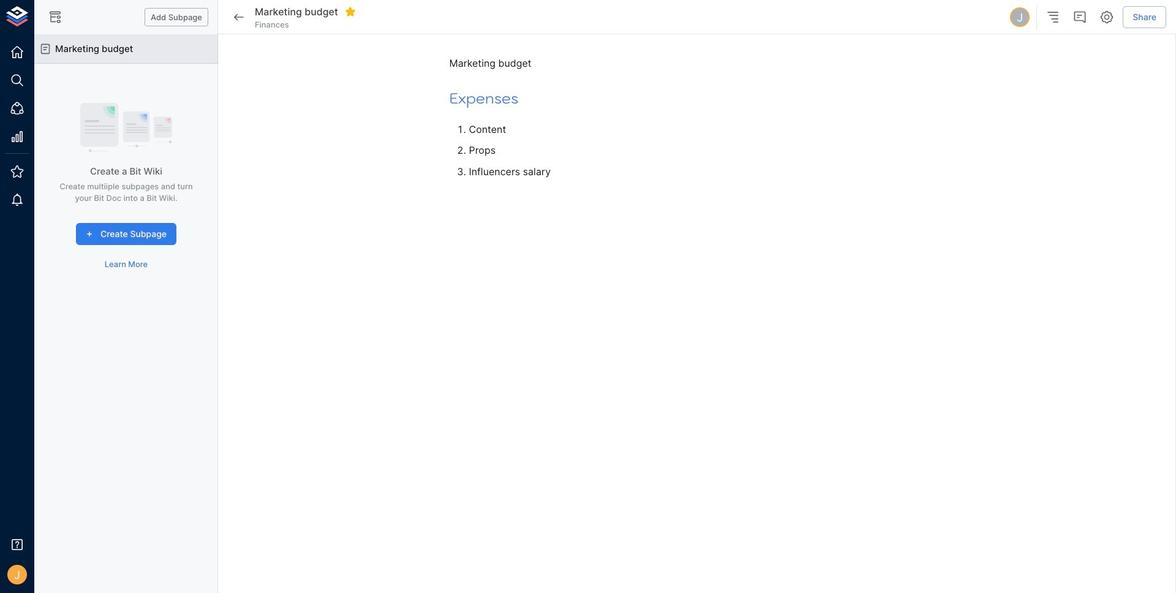 Task type: describe. For each thing, give the bounding box(es) containing it.
hide wiki image
[[48, 10, 62, 25]]

go back image
[[232, 10, 246, 25]]

table of contents image
[[1046, 10, 1061, 25]]



Task type: vqa. For each thing, say whether or not it's contained in the screenshot.
Go Back image
yes



Task type: locate. For each thing, give the bounding box(es) containing it.
settings image
[[1100, 10, 1115, 25]]

remove favorite image
[[345, 6, 356, 17]]

comments image
[[1073, 10, 1088, 25]]



